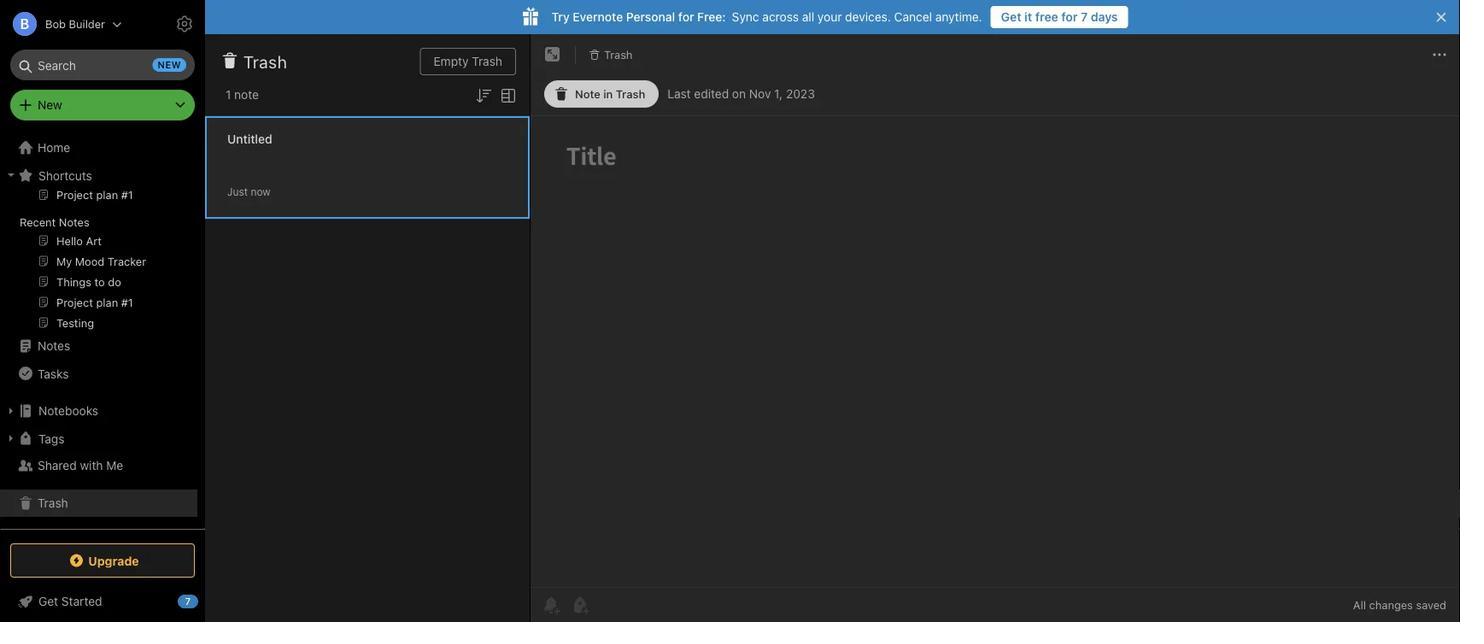 Task type: vqa. For each thing, say whether or not it's contained in the screenshot.
Only you
no



Task type: locate. For each thing, give the bounding box(es) containing it.
now
[[251, 186, 271, 198]]

Search text field
[[22, 50, 183, 80]]

your
[[818, 10, 842, 24]]

0 vertical spatial get
[[1002, 10, 1022, 24]]

Help and Learning task checklist field
[[0, 588, 205, 615]]

1 horizontal spatial 7
[[1081, 10, 1088, 24]]

7 left days
[[1081, 10, 1088, 24]]

for right free at right top
[[1062, 10, 1078, 24]]

add tag image
[[570, 595, 591, 615]]

add a reminder image
[[541, 595, 562, 615]]

7
[[1081, 10, 1088, 24], [185, 596, 191, 607]]

trash up note in trash
[[604, 48, 633, 61]]

Account field
[[0, 7, 122, 41]]

1,
[[775, 87, 783, 101]]

recent
[[20, 215, 56, 228]]

all changes saved
[[1354, 599, 1447, 612]]

all
[[802, 10, 815, 24]]

0 horizontal spatial for
[[679, 10, 695, 24]]

0 vertical spatial 7
[[1081, 10, 1088, 24]]

just
[[227, 186, 248, 198]]

note
[[575, 88, 601, 100]]

free
[[1036, 10, 1059, 24]]

0 horizontal spatial get
[[38, 595, 58, 609]]

notebooks link
[[0, 397, 197, 425]]

started
[[61, 595, 102, 609]]

0 horizontal spatial 7
[[185, 596, 191, 607]]

sync
[[732, 10, 760, 24]]

saved
[[1417, 599, 1447, 612]]

devices.
[[846, 10, 891, 24]]

More actions field
[[1430, 41, 1451, 68]]

notebooks
[[38, 404, 98, 418]]

View options field
[[494, 84, 519, 106]]

trash down shared
[[38, 496, 68, 510]]

for left free:
[[679, 10, 695, 24]]

try evernote personal for free: sync across all your devices. cancel anytime.
[[552, 10, 983, 24]]

changes
[[1370, 599, 1414, 612]]

get left it on the right of the page
[[1002, 10, 1022, 24]]

empty trash
[[434, 54, 503, 68]]

notes up tasks
[[38, 339, 70, 353]]

1 for from the left
[[679, 10, 695, 24]]

it
[[1025, 10, 1033, 24]]

1 vertical spatial 7
[[185, 596, 191, 607]]

7 left click to collapse icon
[[185, 596, 191, 607]]

notes
[[59, 215, 89, 228], [38, 339, 70, 353]]

note window element
[[531, 34, 1461, 622]]

Note Editor text field
[[531, 116, 1461, 587]]

Sort options field
[[474, 84, 494, 106]]

builder
[[69, 18, 105, 30]]

get
[[1002, 10, 1022, 24], [38, 595, 58, 609]]

shortcuts
[[38, 168, 92, 182]]

get inside the help and learning task checklist field
[[38, 595, 58, 609]]

1 horizontal spatial for
[[1062, 10, 1078, 24]]

trash up sort options field
[[472, 54, 503, 68]]

get inside button
[[1002, 10, 1022, 24]]

anytime.
[[936, 10, 983, 24]]

free:
[[698, 10, 726, 24]]

last
[[668, 87, 691, 101]]

get for get started
[[38, 595, 58, 609]]

trash inside button
[[604, 48, 633, 61]]

0 vertical spatial notes
[[59, 215, 89, 228]]

on
[[733, 87, 746, 101]]

trash inside button
[[472, 54, 503, 68]]

across
[[763, 10, 799, 24]]

days
[[1091, 10, 1119, 24]]

for
[[679, 10, 695, 24], [1062, 10, 1078, 24]]

expand note image
[[543, 44, 563, 65]]

trash
[[604, 48, 633, 61], [244, 51, 287, 71], [472, 54, 503, 68], [616, 88, 646, 100], [38, 496, 68, 510]]

just now
[[227, 186, 271, 198]]

in
[[604, 88, 613, 100]]

for for 7
[[1062, 10, 1078, 24]]

new
[[158, 59, 181, 71]]

notes right recent
[[59, 215, 89, 228]]

for inside button
[[1062, 10, 1078, 24]]

1 horizontal spatial get
[[1002, 10, 1022, 24]]

1 vertical spatial get
[[38, 595, 58, 609]]

get left started
[[38, 595, 58, 609]]

2 for from the left
[[1062, 10, 1078, 24]]

for for free:
[[679, 10, 695, 24]]

tree
[[0, 134, 205, 528]]

recent notes group
[[0, 185, 197, 339]]

edited
[[694, 87, 729, 101]]

cancel
[[895, 10, 933, 24]]

click to collapse image
[[199, 591, 212, 611]]



Task type: describe. For each thing, give the bounding box(es) containing it.
tags button
[[0, 425, 197, 452]]

shared with me
[[38, 459, 123, 473]]

shared with me link
[[0, 452, 197, 480]]

last edited on nov 1, 2023
[[668, 87, 815, 101]]

try
[[552, 10, 570, 24]]

get it free for 7 days button
[[991, 6, 1129, 28]]

trash link
[[0, 490, 197, 517]]

tasks button
[[0, 360, 197, 387]]

bob
[[45, 18, 66, 30]]

get started
[[38, 595, 102, 609]]

trash button
[[583, 43, 639, 67]]

home link
[[0, 134, 205, 162]]

tasks
[[38, 367, 69, 381]]

1 note
[[226, 88, 259, 102]]

new
[[38, 98, 62, 112]]

empty trash button
[[420, 48, 516, 75]]

evernote
[[573, 10, 623, 24]]

trash up note
[[244, 51, 287, 71]]

recent notes
[[20, 215, 89, 228]]

1
[[226, 88, 231, 102]]

settings image
[[174, 14, 195, 34]]

tags
[[38, 431, 64, 446]]

new search field
[[22, 50, 186, 80]]

7 inside the help and learning task checklist field
[[185, 596, 191, 607]]

trash right in
[[616, 88, 646, 100]]

1 vertical spatial notes
[[38, 339, 70, 353]]

expand notebooks image
[[4, 404, 18, 418]]

upgrade button
[[10, 544, 195, 578]]

empty
[[434, 54, 469, 68]]

home
[[38, 141, 70, 155]]

get for get it free for 7 days
[[1002, 10, 1022, 24]]

note in trash
[[575, 88, 646, 100]]

bob builder
[[45, 18, 105, 30]]

2023
[[786, 87, 815, 101]]

expand tags image
[[4, 432, 18, 445]]

shared
[[38, 459, 77, 473]]

upgrade
[[88, 554, 139, 568]]

untitled
[[227, 132, 272, 146]]

personal
[[627, 10, 676, 24]]

get it free for 7 days
[[1002, 10, 1119, 24]]

notes link
[[0, 333, 197, 360]]

trash inside tree
[[38, 496, 68, 510]]

tree containing home
[[0, 134, 205, 528]]

new button
[[10, 90, 195, 121]]

shortcuts button
[[0, 162, 197, 189]]

me
[[106, 459, 123, 473]]

more actions image
[[1430, 44, 1451, 65]]

note
[[234, 88, 259, 102]]

with
[[80, 459, 103, 473]]

notes inside group
[[59, 215, 89, 228]]

7 inside button
[[1081, 10, 1088, 24]]

all
[[1354, 599, 1367, 612]]

nov
[[750, 87, 771, 101]]



